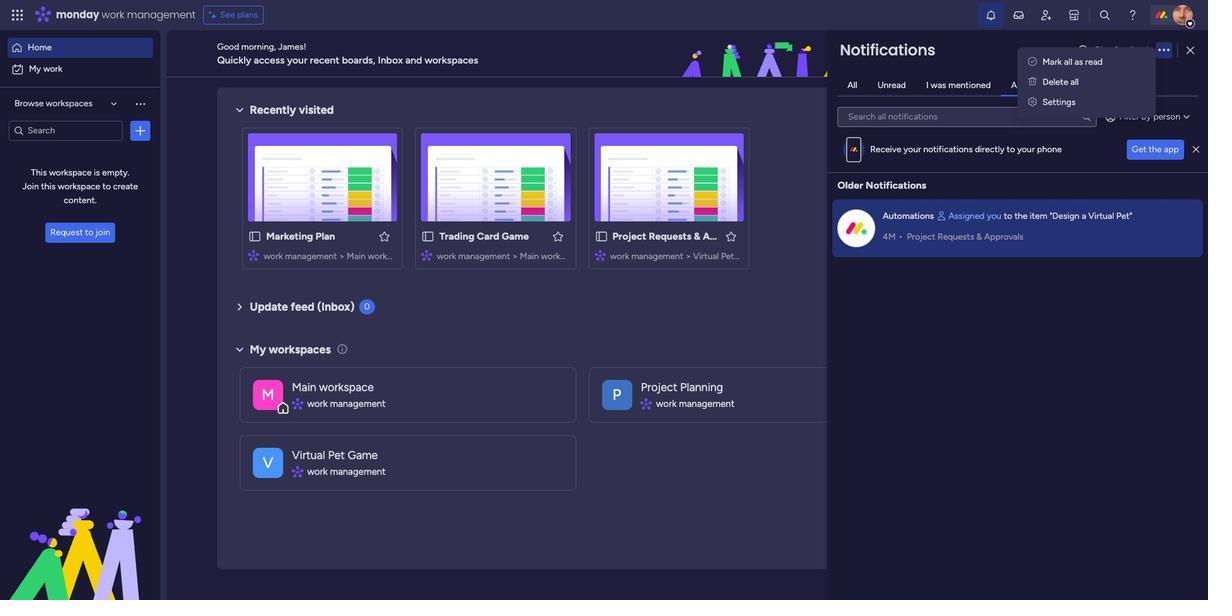 Task type: describe. For each thing, give the bounding box(es) containing it.
update feed (inbox)
[[250, 300, 355, 314]]

recently
[[250, 103, 296, 117]]

home option
[[8, 38, 153, 58]]

empty.
[[102, 167, 130, 178]]

workspaces inside good morning, james! quickly access your recent boards, inbox and workspaces
[[425, 54, 479, 66]]

filter by person
[[1120, 111, 1181, 122]]

get the app button
[[1127, 139, 1185, 160]]

your for quickly
[[287, 54, 308, 66]]

virtual pet game
[[292, 449, 378, 463]]

complete your profile
[[982, 96, 1094, 110]]

assigned for assigned to me
[[1012, 80, 1048, 90]]

virtual inside quick search results list box
[[694, 251, 719, 262]]

lottie animation element for quickly access your recent boards, inbox and workspaces
[[607, 30, 961, 78]]

get the app
[[1132, 144, 1180, 155]]

browse workspaces
[[14, 98, 93, 109]]

profile inside the complete profile link
[[1039, 165, 1066, 176]]

install our mobile app
[[995, 181, 1088, 193]]

filter by person button
[[1100, 107, 1199, 127]]

browse workspaces button
[[9, 94, 123, 114]]

james!
[[278, 41, 306, 52]]

1 vertical spatial game
[[737, 251, 760, 262]]

my for my work
[[29, 64, 41, 74]]

assigned for assigned you
[[949, 211, 985, 222]]

item
[[1030, 211, 1048, 222]]

add to favorites image for project requests & approvals
[[725, 230, 738, 243]]

main workspace
[[292, 381, 374, 395]]

request
[[50, 227, 83, 238]]

requests inside notifications dialog
[[938, 231, 975, 242]]

settings
[[1043, 97, 1076, 108]]

receive
[[871, 144, 902, 155]]

to left me
[[1050, 80, 1059, 90]]

dapulse x slim image
[[1193, 145, 1200, 154]]

lottie animation element for join this workspace to create content.
[[0, 473, 161, 601]]

the for get
[[1149, 144, 1163, 155]]

2 vertical spatial notifications
[[866, 179, 927, 191]]

older notifications
[[838, 179, 927, 191]]

me
[[1061, 80, 1073, 90]]

my workspaces
[[250, 343, 331, 357]]

read
[[1086, 57, 1103, 67]]

enable
[[995, 149, 1023, 160]]

templates image image
[[975, 253, 1141, 340]]

public board image for trading
[[421, 230, 435, 244]]

0
[[364, 302, 370, 312]]

complete profile link
[[982, 164, 1152, 178]]

setup account
[[995, 117, 1059, 128]]

trading
[[440, 230, 475, 242]]

my work link
[[8, 59, 153, 79]]

get
[[1132, 144, 1147, 155]]

phone
[[1038, 144, 1063, 155]]

all for mark
[[1065, 57, 1073, 67]]

join
[[22, 181, 39, 192]]

approvals inside notifications dialog
[[985, 231, 1024, 242]]

receive your notifications directly to your phone
[[871, 144, 1063, 155]]

options image inside notifications dialog
[[1159, 47, 1170, 54]]

Search all notifications search field
[[838, 107, 1097, 127]]

a
[[1082, 211, 1087, 222]]

complete profile
[[995, 165, 1066, 176]]

0 horizontal spatial main
[[292, 381, 316, 395]]

my work
[[29, 64, 62, 74]]

dapulse admin menu image
[[1029, 97, 1038, 108]]

create
[[113, 181, 138, 192]]

help image
[[1127, 9, 1140, 21]]

update
[[250, 300, 288, 314]]

give feedback button
[[1072, 40, 1157, 60]]

feed
[[291, 300, 315, 314]]

recent
[[310, 54, 340, 66]]

and
[[406, 54, 422, 66]]

m
[[262, 386, 275, 404]]

mobile
[[1040, 181, 1068, 193]]

assigned you
[[949, 211, 1002, 222]]

our
[[1022, 181, 1038, 193]]

older
[[838, 179, 864, 191]]

trading card game
[[440, 230, 529, 242]]

app
[[1165, 144, 1180, 155]]

to right directly
[[1007, 144, 1016, 155]]

"design
[[1050, 211, 1080, 222]]

good
[[217, 41, 239, 52]]

p
[[613, 386, 622, 404]]

automations
[[883, 211, 935, 222]]

quickly
[[217, 54, 251, 66]]

install
[[995, 181, 1020, 193]]

project inside quick search results list box
[[613, 230, 647, 242]]

quick search button
[[1062, 41, 1152, 66]]

project planning
[[641, 381, 724, 395]]

planning
[[681, 381, 724, 395]]

unread
[[878, 80, 907, 90]]

workspace image
[[602, 380, 632, 410]]

1 vertical spatial options image
[[134, 124, 147, 137]]

add to favorites image for trading card game
[[552, 230, 564, 243]]

my for my workspaces
[[250, 343, 266, 357]]

quick
[[1082, 48, 1108, 59]]

good morning, james! quickly access your recent boards, inbox and workspaces
[[217, 41, 479, 66]]

> for plan
[[339, 251, 345, 262]]

virtual inside notifications dialog
[[1089, 211, 1115, 222]]

monday work management
[[56, 8, 196, 22]]

my work option
[[8, 59, 153, 79]]

game for virtual pet game
[[348, 449, 378, 463]]

notifications image
[[985, 9, 998, 21]]

notifications
[[924, 144, 973, 155]]

plan
[[316, 230, 335, 242]]

check circle image for upload
[[982, 134, 990, 144]]

marketing plan
[[266, 230, 335, 242]]

close my workspaces image
[[232, 342, 247, 357]]

recently visited
[[250, 103, 334, 117]]

all for delete
[[1071, 77, 1080, 88]]

desktop
[[1026, 149, 1061, 160]]

marketing
[[266, 230, 313, 242]]

directly
[[975, 144, 1005, 155]]

add to favorites image
[[379, 230, 391, 243]]

feedback inside button
[[1115, 45, 1152, 55]]

public board image
[[595, 230, 609, 244]]

work management for p
[[656, 398, 735, 410]]

game for trading card game
[[502, 230, 529, 242]]

1 vertical spatial notifications
[[1063, 149, 1118, 160]]



Task type: locate. For each thing, give the bounding box(es) containing it.
morning,
[[241, 41, 276, 52]]

update feed image
[[1013, 9, 1026, 21]]

all
[[848, 80, 858, 90]]

home link
[[8, 38, 153, 58]]

upload your photo link
[[982, 132, 1152, 146]]

your for complete
[[1035, 96, 1059, 110]]

0 vertical spatial check circle image
[[982, 118, 990, 128]]

v2 mark as read image
[[1029, 57, 1038, 67]]

invite members image
[[1041, 9, 1053, 21]]

0 horizontal spatial options image
[[134, 124, 147, 137]]

1 horizontal spatial add to favorites image
[[725, 230, 738, 243]]

3 > from the left
[[686, 251, 691, 262]]

work management down virtual pet game
[[307, 466, 386, 478]]

close recently visited image
[[232, 103, 247, 118]]

the inside button
[[1149, 144, 1163, 155]]

work management > virtual pet game
[[610, 251, 760, 262]]

filter
[[1120, 111, 1140, 122]]

1 vertical spatial all
[[1071, 77, 1080, 88]]

1 vertical spatial virtual
[[694, 251, 719, 262]]

complete for complete profile
[[995, 165, 1037, 176]]

join
[[96, 227, 110, 238]]

approvals up work management > virtual pet game
[[703, 230, 750, 242]]

workspaces down update feed (inbox)
[[269, 343, 331, 357]]

1 vertical spatial workspaces
[[46, 98, 93, 109]]

0 vertical spatial complete
[[982, 96, 1033, 110]]

0 vertical spatial virtual
[[1089, 211, 1115, 222]]

work management down planning
[[656, 398, 735, 410]]

0 vertical spatial notifications
[[841, 40, 936, 61]]

requests
[[649, 230, 692, 242], [938, 231, 975, 242]]

the
[[1149, 144, 1163, 155], [1015, 211, 1028, 222]]

1 horizontal spatial &
[[977, 231, 983, 242]]

0 horizontal spatial virtual
[[292, 449, 325, 463]]

2 horizontal spatial workspaces
[[425, 54, 479, 66]]

0 vertical spatial all
[[1065, 57, 1073, 67]]

add to favorites image up work management > virtual pet game
[[725, 230, 738, 243]]

2 vertical spatial game
[[348, 449, 378, 463]]

to right you
[[1005, 211, 1013, 222]]

notifications down upload your photo link
[[1063, 149, 1118, 160]]

work management
[[307, 398, 386, 410], [656, 398, 735, 410], [307, 466, 386, 478]]

None search field
[[838, 107, 1097, 127]]

circle o image
[[982, 150, 990, 160]]

> for card
[[513, 251, 518, 262]]

1 > from the left
[[339, 251, 345, 262]]

profile up "mobile"
[[1039, 165, 1066, 176]]

add to favorites image left public board icon
[[552, 230, 564, 243]]

to inside request to join button
[[85, 227, 94, 238]]

1 workspace image from the top
[[253, 380, 283, 410]]

this
[[31, 167, 47, 178]]

0 horizontal spatial requests
[[649, 230, 692, 242]]

profile up search icon
[[1061, 96, 1094, 110]]

0 horizontal spatial give feedback
[[988, 48, 1049, 59]]

0 vertical spatial workspace image
[[253, 380, 283, 410]]

project right public board icon
[[613, 230, 647, 242]]

0 horizontal spatial work management > main workspace
[[264, 251, 411, 262]]

your down assigned to me
[[1035, 96, 1059, 110]]

1 horizontal spatial >
[[513, 251, 518, 262]]

work management > main workspace
[[264, 251, 411, 262], [437, 251, 584, 262]]

james peterson image
[[1174, 5, 1194, 25]]

give left v2 mark as read icon
[[988, 48, 1007, 59]]

workspaces for browse workspaces
[[46, 98, 93, 109]]

pet inside quick search results list box
[[722, 251, 735, 262]]

complete up the setup
[[982, 96, 1033, 110]]

work management > main workspace for card
[[437, 251, 584, 262]]

enable desktop notifications
[[995, 149, 1118, 160]]

0 vertical spatial game
[[502, 230, 529, 242]]

see plans
[[220, 9, 258, 20]]

mentioned
[[949, 80, 992, 90]]

inbox
[[378, 54, 403, 66]]

2 public board image from the left
[[421, 230, 435, 244]]

0 horizontal spatial >
[[339, 251, 345, 262]]

main for marketing plan
[[347, 251, 366, 262]]

1 horizontal spatial approvals
[[985, 231, 1024, 242]]

1 vertical spatial assigned
[[949, 211, 985, 222]]

workspace image
[[253, 380, 283, 410], [253, 448, 283, 478]]

1 horizontal spatial workspaces
[[269, 343, 331, 357]]

upload your photo
[[995, 133, 1074, 144]]

to left join
[[85, 227, 94, 238]]

2 workspace image from the top
[[253, 448, 283, 478]]

i was mentioned
[[927, 80, 992, 90]]

work management for m
[[307, 398, 386, 410]]

workspace image containing v
[[253, 448, 283, 478]]

public board image for marketing
[[248, 230, 262, 244]]

browse
[[14, 98, 44, 109]]

1 check circle image from the top
[[982, 118, 990, 128]]

setup
[[995, 117, 1020, 128]]

setup account link
[[982, 116, 1152, 130]]

0 horizontal spatial pet
[[328, 449, 345, 463]]

your inside upload your photo link
[[1027, 133, 1046, 144]]

content.
[[64, 195, 97, 206]]

options image right search
[[1159, 47, 1170, 54]]

to down empty.
[[102, 181, 111, 192]]

by
[[1142, 111, 1152, 122]]

& inside notifications dialog
[[977, 231, 983, 242]]

& inside quick search results list box
[[694, 230, 701, 242]]

1 horizontal spatial work management > main workspace
[[437, 251, 584, 262]]

your right receive
[[904, 144, 922, 155]]

account
[[1022, 117, 1059, 128]]

0 horizontal spatial my
[[29, 64, 41, 74]]

complete down enable
[[995, 165, 1037, 176]]

1 horizontal spatial lottie animation element
[[607, 30, 961, 78]]

1 horizontal spatial requests
[[938, 231, 975, 242]]

0 vertical spatial the
[[1149, 144, 1163, 155]]

search
[[1111, 48, 1142, 59]]

1 horizontal spatial the
[[1149, 144, 1163, 155]]

1 vertical spatial the
[[1015, 211, 1028, 222]]

& up work management > virtual pet game
[[694, 230, 701, 242]]

give up "read" at right
[[1095, 45, 1113, 55]]

your
[[1035, 96, 1059, 110], [1027, 133, 1046, 144]]

search image
[[1082, 112, 1092, 122]]

lottie animation element
[[607, 30, 961, 78], [0, 473, 161, 601]]

request to join
[[50, 227, 110, 238]]

project down automations
[[908, 231, 936, 242]]

1 horizontal spatial give
[[1095, 45, 1113, 55]]

project requests & approvals inside quick search results list box
[[613, 230, 750, 242]]

public board image left marketing
[[248, 230, 262, 244]]

& down "assigned you"
[[977, 231, 983, 242]]

Search in workspace field
[[26, 123, 105, 138]]

you
[[987, 211, 1002, 222]]

to inside this workspace is empty. join this workspace to create content.
[[102, 181, 111, 192]]

1 horizontal spatial project requests & approvals
[[908, 231, 1024, 242]]

person
[[1154, 111, 1181, 122]]

game
[[502, 230, 529, 242], [737, 251, 760, 262], [348, 449, 378, 463]]

0 vertical spatial my
[[29, 64, 41, 74]]

0 horizontal spatial workspaces
[[46, 98, 93, 109]]

2 horizontal spatial your
[[1018, 144, 1035, 155]]

0 horizontal spatial lottie animation image
[[0, 473, 161, 601]]

0 vertical spatial lottie animation element
[[607, 30, 961, 78]]

1 horizontal spatial lottie animation image
[[607, 30, 961, 78]]

0 horizontal spatial lottie animation element
[[0, 473, 161, 601]]

main for trading card game
[[520, 251, 539, 262]]

enable desktop notifications link
[[982, 148, 1152, 162]]

notifications up automations
[[866, 179, 927, 191]]

give feedback inside button
[[1095, 45, 1152, 55]]

>
[[339, 251, 345, 262], [513, 251, 518, 262], [686, 251, 691, 262]]

2 add to favorites image from the left
[[725, 230, 738, 243]]

requests inside quick search results list box
[[649, 230, 692, 242]]

as
[[1075, 57, 1084, 67]]

all right delete
[[1071, 77, 1080, 88]]

1 horizontal spatial my
[[250, 343, 266, 357]]

request to join button
[[45, 223, 115, 243]]

see
[[220, 9, 235, 20]]

is
[[94, 167, 100, 178]]

card
[[477, 230, 500, 242]]

0 vertical spatial workspaces
[[425, 54, 479, 66]]

i
[[927, 80, 929, 90]]

1 horizontal spatial options image
[[1159, 47, 1170, 54]]

work inside option
[[43, 64, 62, 74]]

0 horizontal spatial your
[[287, 54, 308, 66]]

the for to
[[1015, 211, 1028, 222]]

1 horizontal spatial assigned
[[1012, 80, 1048, 90]]

give inside button
[[1095, 45, 1113, 55]]

your for upload
[[1027, 133, 1046, 144]]

my right close my workspaces image
[[250, 343, 266, 357]]

&
[[694, 230, 701, 242], [977, 231, 983, 242]]

give
[[1095, 45, 1113, 55], [988, 48, 1007, 59]]

check circle image left the setup
[[982, 118, 990, 128]]

1 horizontal spatial public board image
[[421, 230, 435, 244]]

lottie animation image for join this workspace to create content.
[[0, 473, 161, 601]]

feedback
[[1115, 45, 1152, 55], [1010, 48, 1049, 59]]

this
[[41, 181, 56, 192]]

project requests & approvals down "assigned you"
[[908, 231, 1024, 242]]

approvals inside quick search results list box
[[703, 230, 750, 242]]

notifications
[[841, 40, 936, 61], [1063, 149, 1118, 160], [866, 179, 927, 191]]

public board image left trading
[[421, 230, 435, 244]]

0 horizontal spatial public board image
[[248, 230, 262, 244]]

1 horizontal spatial pet
[[722, 251, 735, 262]]

1 vertical spatial your
[[1027, 133, 1046, 144]]

1 vertical spatial check circle image
[[982, 134, 990, 144]]

1 vertical spatial lottie animation image
[[0, 473, 161, 601]]

monday marketplace image
[[1068, 9, 1081, 21]]

work management > main workspace for plan
[[264, 251, 411, 262]]

0 horizontal spatial feedback
[[1010, 48, 1049, 59]]

my down home at the left
[[29, 64, 41, 74]]

all left as
[[1065, 57, 1073, 67]]

workspaces right the and
[[425, 54, 479, 66]]

work management for v
[[307, 466, 386, 478]]

workspace image for virtual
[[253, 448, 283, 478]]

lottie animation image
[[607, 30, 961, 78], [0, 473, 161, 601]]

1 work management > main workspace from the left
[[264, 251, 411, 262]]

2 vertical spatial virtual
[[292, 449, 325, 463]]

monday
[[56, 8, 99, 22]]

approvals
[[703, 230, 750, 242], [985, 231, 1024, 242]]

0 horizontal spatial approvals
[[703, 230, 750, 242]]

0 vertical spatial lottie animation image
[[607, 30, 961, 78]]

workspaces up search in workspace field
[[46, 98, 93, 109]]

the left item
[[1015, 211, 1028, 222]]

v2 delete line image
[[1029, 77, 1038, 88]]

0 vertical spatial profile
[[1061, 96, 1094, 110]]

0 horizontal spatial project requests & approvals
[[613, 230, 750, 242]]

2 vertical spatial workspaces
[[269, 343, 331, 357]]

delete all
[[1043, 77, 1080, 88]]

work management down main workspace
[[307, 398, 386, 410]]

your down 'james!'
[[287, 54, 308, 66]]

select product image
[[11, 9, 24, 21]]

quick search
[[1082, 48, 1142, 59]]

2 work management > main workspace from the left
[[437, 251, 584, 262]]

1 horizontal spatial game
[[502, 230, 529, 242]]

2 horizontal spatial main
[[520, 251, 539, 262]]

the right get
[[1149, 144, 1163, 155]]

1 vertical spatial workspace image
[[253, 448, 283, 478]]

your down the account
[[1027, 133, 1046, 144]]

1 horizontal spatial main
[[347, 251, 366, 262]]

circle o image
[[982, 166, 990, 176]]

options image down workspace options icon
[[134, 124, 147, 137]]

my inside option
[[29, 64, 41, 74]]

0 vertical spatial assigned
[[1012, 80, 1048, 90]]

complete
[[982, 96, 1033, 110], [995, 165, 1037, 176]]

workspace options image
[[134, 98, 147, 110]]

project requests & approvals inside notifications dialog
[[908, 231, 1024, 242]]

v
[[263, 454, 273, 472]]

4m
[[883, 231, 896, 242]]

feedback up the v2 delete line icon
[[1010, 48, 1049, 59]]

2 check circle image from the top
[[982, 134, 990, 144]]

requests up work management > virtual pet game
[[649, 230, 692, 242]]

check circle image inside setup account link
[[982, 118, 990, 128]]

1 horizontal spatial give feedback
[[1095, 45, 1152, 55]]

see plans button
[[203, 6, 264, 25]]

work management > main workspace down plan
[[264, 251, 411, 262]]

project left planning
[[641, 381, 678, 395]]

project inside notifications dialog
[[908, 231, 936, 242]]

was
[[931, 80, 947, 90]]

pet
[[722, 251, 735, 262], [328, 449, 345, 463]]

requests down "assigned you"
[[938, 231, 975, 242]]

workspaces for my workspaces
[[269, 343, 331, 357]]

open update feed (inbox) image
[[232, 300, 247, 315]]

complete for complete your profile
[[982, 96, 1033, 110]]

1 vertical spatial my
[[250, 343, 266, 357]]

work management > main workspace down card
[[437, 251, 584, 262]]

v2 bolt switch image
[[1072, 47, 1079, 61]]

0 horizontal spatial give
[[988, 48, 1007, 59]]

feedback down help icon
[[1115, 45, 1152, 55]]

check circle image inside upload your photo link
[[982, 134, 990, 144]]

assigned up dapulse admin menu image
[[1012, 80, 1048, 90]]

automations image
[[838, 209, 876, 247]]

access
[[254, 54, 285, 66]]

> for requests
[[686, 251, 691, 262]]

pet"
[[1117, 211, 1133, 222]]

1 vertical spatial pet
[[328, 449, 345, 463]]

plans
[[237, 9, 258, 20]]

notifications up unread on the right top of the page
[[841, 40, 936, 61]]

0 horizontal spatial the
[[1015, 211, 1028, 222]]

check circle image
[[982, 118, 990, 128], [982, 134, 990, 144]]

assigned left you
[[949, 211, 985, 222]]

1 horizontal spatial your
[[904, 144, 922, 155]]

check circle image up directly
[[982, 134, 990, 144]]

work
[[102, 8, 124, 22], [43, 64, 62, 74], [264, 251, 283, 262], [437, 251, 456, 262], [610, 251, 630, 262], [307, 398, 328, 410], [656, 398, 677, 410], [307, 466, 328, 478]]

add to favorites image
[[552, 230, 564, 243], [725, 230, 738, 243]]

your inside good morning, james! quickly access your recent boards, inbox and workspaces
[[287, 54, 308, 66]]

project requests & approvals up work management > virtual pet game
[[613, 230, 750, 242]]

main right m
[[292, 381, 316, 395]]

workspace image for main
[[253, 380, 283, 410]]

options image
[[1159, 47, 1170, 54], [134, 124, 147, 137]]

visited
[[299, 103, 334, 117]]

1 vertical spatial complete
[[995, 165, 1037, 176]]

0 horizontal spatial assigned
[[949, 211, 985, 222]]

check circle image for setup
[[982, 118, 990, 128]]

photo
[[1049, 133, 1074, 144]]

1 add to favorites image from the left
[[552, 230, 564, 243]]

2 horizontal spatial game
[[737, 251, 760, 262]]

install our mobile app link
[[995, 180, 1152, 194]]

workspaces inside 'button'
[[46, 98, 93, 109]]

2 > from the left
[[513, 251, 518, 262]]

lottie animation image for quickly access your recent boards, inbox and workspaces
[[607, 30, 961, 78]]

0 vertical spatial your
[[1035, 96, 1059, 110]]

0 vertical spatial pet
[[722, 251, 735, 262]]

approvals down you
[[985, 231, 1024, 242]]

none search field inside notifications dialog
[[838, 107, 1097, 127]]

0 horizontal spatial &
[[694, 230, 701, 242]]

public board image
[[248, 230, 262, 244], [421, 230, 435, 244]]

1 public board image from the left
[[248, 230, 262, 244]]

notifications dialog
[[828, 30, 1209, 601]]

main up 0
[[347, 251, 366, 262]]

give feedback
[[1095, 45, 1152, 55], [988, 48, 1049, 59]]

0 horizontal spatial add to favorites image
[[552, 230, 564, 243]]

mark all as read
[[1043, 57, 1103, 67]]

search everything image
[[1099, 9, 1112, 21]]

2 horizontal spatial >
[[686, 251, 691, 262]]

this workspace is empty. join this workspace to create content.
[[22, 167, 138, 206]]

your for directly
[[1018, 144, 1035, 155]]

main down the trading card game
[[520, 251, 539, 262]]

your up complete profile
[[1018, 144, 1035, 155]]

home
[[28, 42, 52, 53]]

workspace image containing m
[[253, 380, 283, 410]]

profile
[[1061, 96, 1094, 110], [1039, 165, 1066, 176]]

1 horizontal spatial virtual
[[694, 251, 719, 262]]

1 horizontal spatial feedback
[[1115, 45, 1152, 55]]

0 vertical spatial options image
[[1159, 47, 1170, 54]]

0 horizontal spatial game
[[348, 449, 378, 463]]

(inbox)
[[317, 300, 355, 314]]

2 horizontal spatial virtual
[[1089, 211, 1115, 222]]

1 vertical spatial profile
[[1039, 165, 1066, 176]]

quick search results list box
[[232, 118, 933, 285]]

1 vertical spatial lottie animation element
[[0, 473, 161, 601]]



Task type: vqa. For each thing, say whether or not it's contained in the screenshot.
the leftmost Of
no



